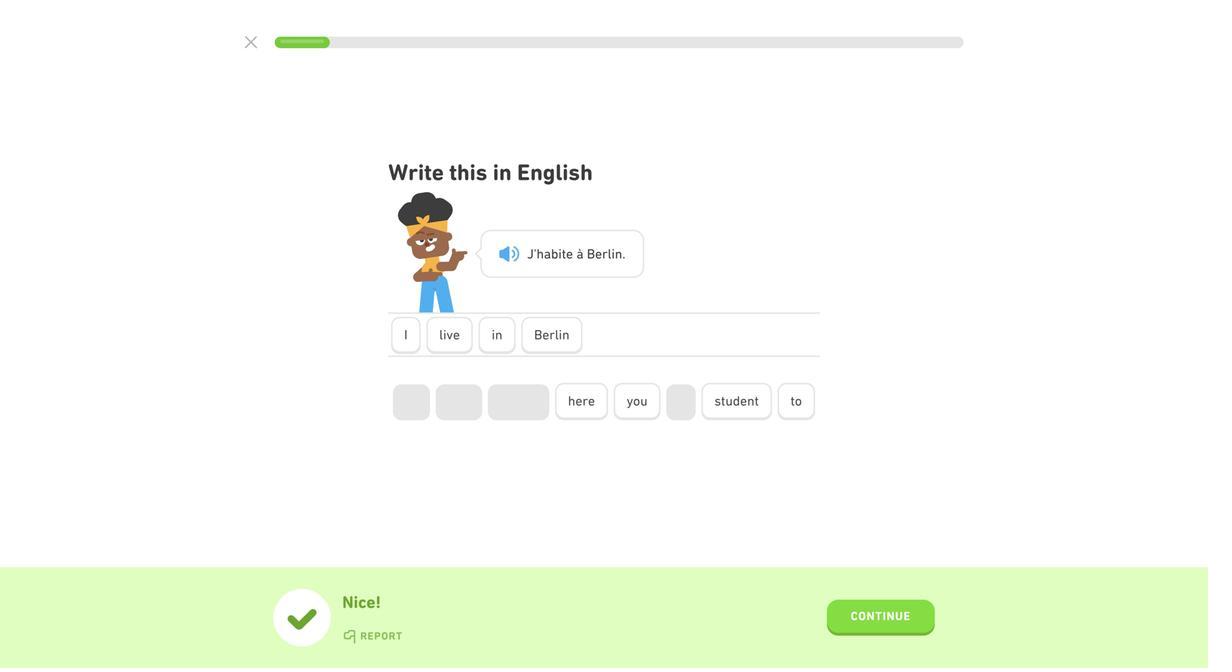 Task type: vqa. For each thing, say whether or not it's contained in the screenshot.
"Berlin"
yes



Task type: locate. For each thing, give the bounding box(es) containing it.
progress bar
[[275, 37, 964, 48]]

write this in english
[[388, 159, 593, 186]]

1 i from the left
[[558, 246, 562, 261]]

1 horizontal spatial e
[[595, 246, 602, 261]]

in inside button
[[492, 327, 503, 342]]

0 horizontal spatial i
[[558, 246, 562, 261]]

i
[[558, 246, 562, 261], [612, 246, 615, 261]]

1 vertical spatial in
[[492, 327, 503, 342]]

2 e from the left
[[595, 246, 602, 261]]

2 i from the left
[[612, 246, 615, 261]]

in button
[[479, 317, 515, 354]]

e
[[566, 246, 573, 261], [595, 246, 602, 261]]

student
[[714, 393, 759, 409]]

berlin button
[[521, 317, 583, 354]]

this
[[449, 159, 487, 186]]

0 vertical spatial in
[[493, 159, 512, 186]]

e left à
[[566, 246, 573, 261]]

'
[[534, 246, 537, 261]]

in
[[493, 159, 512, 186], [492, 327, 503, 342]]

here
[[568, 393, 595, 409]]

you
[[627, 393, 648, 409]]

1 e from the left
[[566, 246, 573, 261]]

i right the r
[[612, 246, 615, 261]]

j
[[527, 246, 534, 261]]

0 horizontal spatial e
[[566, 246, 573, 261]]

in right this
[[493, 159, 512, 186]]

.
[[622, 246, 626, 261]]

e left l
[[595, 246, 602, 261]]

à b e r l i n .
[[577, 246, 626, 261]]

report button
[[342, 630, 403, 644]]

h
[[537, 246, 544, 261]]

live
[[439, 327, 460, 342]]

b
[[551, 246, 558, 261]]

in right live
[[492, 327, 503, 342]]

you button
[[614, 383, 661, 420]]

i right a
[[558, 246, 562, 261]]

1 horizontal spatial i
[[612, 246, 615, 261]]



Task type: describe. For each thing, give the bounding box(es) containing it.
here button
[[555, 383, 608, 420]]

j ' h a b i t e
[[527, 246, 573, 261]]

i
[[404, 327, 408, 342]]

to
[[791, 393, 802, 409]]

i button
[[391, 317, 421, 354]]

berlin
[[534, 327, 570, 342]]

continue
[[851, 609, 911, 623]]

t
[[562, 246, 566, 261]]

report
[[360, 630, 403, 642]]

r
[[602, 246, 608, 261]]

a
[[544, 246, 551, 261]]

live button
[[426, 317, 473, 354]]

continue button
[[827, 600, 935, 636]]

i for l
[[612, 246, 615, 261]]

i for b
[[558, 246, 562, 261]]

b
[[587, 246, 595, 261]]

english
[[517, 159, 593, 186]]

to button
[[778, 383, 815, 420]]

student button
[[702, 383, 772, 420]]

n
[[615, 246, 622, 261]]

l
[[608, 246, 612, 261]]

write
[[388, 159, 444, 186]]

à
[[577, 246, 584, 261]]

nice!
[[342, 592, 381, 612]]



